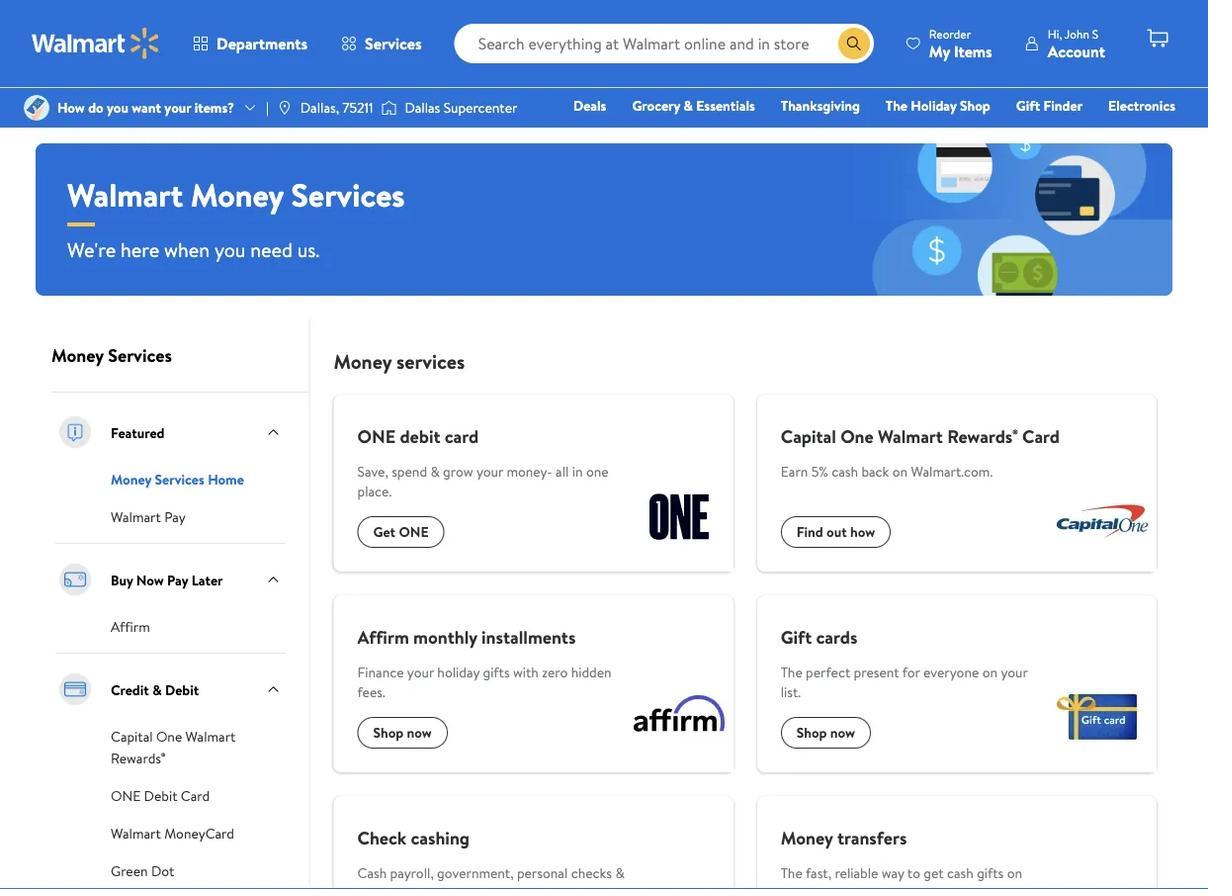 Task type: vqa. For each thing, say whether or not it's contained in the screenshot.
less.
no



Task type: describe. For each thing, give the bounding box(es) containing it.
dallas,
[[301, 98, 339, 117]]

finance your holiday gifts with zero hidden fees.
[[358, 663, 612, 701]]

shop up registry
[[961, 96, 991, 115]]

time.
[[781, 883, 811, 889]]

1 vertical spatial pay
[[167, 570, 188, 589]]

for
[[903, 663, 921, 682]]

the holiday shop
[[886, 96, 991, 115]]

shop now for cards
[[797, 723, 856, 742]]

john
[[1065, 25, 1090, 42]]

credit & debit
[[111, 680, 199, 699]]

gift cards. the perfect present for everyone on your list. shop now. image
[[1049, 664, 1158, 773]]

one for capital one walmart rewards® card
[[841, 424, 874, 449]]

dot
[[151, 862, 174, 881]]

thanksgiving
[[781, 96, 861, 115]]

buy
[[111, 570, 133, 589]]

save,
[[358, 462, 389, 481]]

money services home link
[[111, 468, 244, 490]]

Search search field
[[455, 24, 874, 63]]

1 vertical spatial debit
[[165, 680, 199, 699]]

buy now pay later
[[111, 570, 223, 589]]

capital one walmart rewards® link
[[111, 725, 236, 769]]

walmart image
[[32, 28, 160, 59]]

list.
[[781, 682, 801, 701]]

want
[[132, 98, 161, 117]]

money services home
[[111, 470, 244, 489]]

your inside finance your holiday gifts with zero hidden fees.
[[407, 663, 434, 682]]

one debit card link
[[111, 785, 210, 806]]

the fast, reliable way to get cash gifts on time.
[[781, 864, 1023, 889]]

rewards® for capital one walmart rewards®
[[111, 749, 166, 768]]

back
[[862, 462, 890, 481]]

debit for one debit card
[[144, 787, 178, 806]]

dallas, 75211
[[301, 98, 373, 117]]

everyone
[[924, 663, 980, 682]]

grocery & essentials link
[[624, 95, 765, 116]]

services up us.
[[291, 173, 405, 217]]

debit
[[400, 424, 441, 449]]

we're
[[67, 235, 116, 263]]

gift finder
[[1017, 96, 1083, 115]]

on inside 'the perfect present for everyone on your list.'
[[983, 663, 998, 682]]

shop down "fees."
[[373, 723, 404, 742]]

one debit card
[[111, 787, 210, 806]]

reliable
[[835, 864, 879, 883]]

walmart money services
[[67, 173, 405, 217]]

spend
[[392, 462, 427, 481]]

Walmart Site-Wide search field
[[455, 24, 874, 63]]

green
[[111, 862, 148, 881]]

dallas supercenter
[[405, 98, 518, 117]]

0 horizontal spatial on
[[893, 462, 908, 481]]

hi,
[[1048, 25, 1063, 42]]

gifts inside finance your holiday gifts with zero hidden fees.
[[483, 663, 510, 682]]

affirm monthly installments. finance your holiday gifts with zero hidden fees. shop now. image
[[625, 664, 734, 773]]

grocery
[[633, 96, 681, 115]]

in
[[573, 462, 583, 481]]

walmart pay link
[[111, 506, 186, 527]]

get
[[373, 522, 396, 542]]

how
[[851, 522, 876, 542]]

check
[[358, 826, 407, 850]]

the perfect present for everyone on your list.
[[781, 663, 1028, 701]]

departments
[[217, 33, 308, 54]]

thanksgiving link
[[773, 95, 869, 116]]

money services
[[51, 343, 172, 368]]

fast,
[[806, 864, 832, 883]]

affirm for affirm monthly installments
[[358, 625, 409, 650]]

capital one walmart rewards® card
[[781, 424, 1061, 449]]

capital for capital one walmart rewards® card
[[781, 424, 837, 449]]

reorder my items
[[930, 25, 993, 62]]

walmart pay
[[111, 508, 186, 527]]

cart contains 0 items total amount $0.00 image
[[1147, 27, 1170, 50]]

walmart up earn 5% cash back on walmart.com.
[[878, 424, 944, 449]]

my
[[930, 40, 951, 62]]

0 vertical spatial card
[[1023, 424, 1061, 449]]

your inside 'save, spend & grow your money- all in one place.'
[[477, 462, 504, 481]]

gift finder link
[[1008, 95, 1092, 116]]

walmart for walmart moneycard
[[111, 824, 161, 843]]

one debit card. save, spend and grow your money- all in one place. get one. image
[[625, 463, 734, 572]]

check cashing. cash payroll, government, personal checks and more. image
[[625, 865, 734, 889]]

money for money transfers
[[781, 826, 834, 850]]

money for money services
[[334, 347, 392, 375]]

rewards® for capital one walmart rewards® card
[[948, 424, 1019, 449]]

installments
[[482, 625, 576, 650]]

with
[[513, 663, 539, 682]]

cash
[[358, 864, 387, 883]]

& inside 'save, spend & grow your money- all in one place.'
[[431, 462, 440, 481]]

credit
[[111, 680, 149, 699]]

grow
[[443, 462, 473, 481]]

present
[[854, 663, 900, 682]]

capital one walmart rewards®
[[111, 727, 236, 768]]

electronics
[[1109, 96, 1176, 115]]

hidden
[[571, 663, 612, 682]]

money for money services
[[51, 343, 104, 368]]

one for one debit
[[1025, 124, 1054, 143]]

fashion link
[[868, 123, 932, 144]]

how do you want your items?
[[57, 98, 234, 117]]

zero
[[542, 663, 568, 682]]

get
[[924, 864, 944, 883]]

find out how
[[797, 522, 876, 542]]

the for money transfers
[[781, 864, 803, 883]]

money for money services home
[[111, 470, 151, 489]]

money transfers. the fast, reliable way to get cash gifts on time. image
[[1049, 865, 1158, 889]]

 image for how do you want your items?
[[24, 95, 49, 121]]

featured image
[[55, 413, 95, 452]]

place.
[[358, 481, 392, 501]]

gift for gift finder
[[1017, 96, 1041, 115]]

0 horizontal spatial home
[[208, 470, 244, 489]]

departments button
[[176, 20, 325, 67]]

green dot link
[[111, 860, 174, 882]]

75211
[[343, 98, 373, 117]]

affirm for affirm
[[111, 617, 150, 637]]

credit & debit image
[[55, 670, 95, 709]]

fees.
[[358, 682, 386, 701]]

later
[[192, 570, 223, 589]]

way
[[882, 864, 905, 883]]

the for gift cards
[[781, 663, 803, 682]]

electronics link
[[1100, 95, 1185, 116]]



Task type: locate. For each thing, give the bounding box(es) containing it.
walmart inside 'capital one walmart rewards®'
[[186, 727, 236, 746]]

now for cards
[[831, 723, 856, 742]]

0 horizontal spatial gift
[[781, 625, 812, 650]]

you
[[107, 98, 129, 117], [215, 235, 246, 263]]

now down perfect
[[831, 723, 856, 742]]

cash payroll, government, personal checks & more.
[[358, 864, 625, 889]]

1 horizontal spatial on
[[983, 663, 998, 682]]

money-
[[507, 462, 553, 481]]

cash right get
[[948, 864, 974, 883]]

check cashing
[[358, 826, 470, 850]]

gifts left with
[[483, 663, 510, 682]]

the up fashion
[[886, 96, 908, 115]]

1 vertical spatial gift
[[781, 625, 812, 650]]

the holiday shop link
[[877, 95, 1000, 116]]

|
[[266, 98, 269, 117]]

0 vertical spatial one
[[841, 424, 874, 449]]

capital inside 'capital one walmart rewards®'
[[111, 727, 153, 746]]

one right get
[[399, 522, 429, 542]]

gift cards
[[781, 625, 858, 650]]

capital down credit
[[111, 727, 153, 746]]

1 vertical spatial on
[[983, 663, 998, 682]]

the
[[886, 96, 908, 115], [781, 663, 803, 682], [781, 864, 803, 883]]

electronics toy shop
[[735, 96, 1176, 143]]

affirm link
[[111, 615, 150, 637]]

0 horizontal spatial  image
[[24, 95, 49, 121]]

finance
[[358, 663, 404, 682]]

0 vertical spatial the
[[886, 96, 908, 115]]

we're here when you need us.
[[67, 235, 320, 263]]

 image right '75211'
[[381, 98, 397, 118]]

here
[[121, 235, 159, 263]]

 image left how
[[24, 95, 49, 121]]

services up the featured
[[108, 343, 172, 368]]

0 vertical spatial cash
[[832, 462, 859, 481]]

supercenter
[[444, 98, 518, 117]]

2 shop now from the left
[[797, 723, 856, 742]]

gift for gift cards
[[781, 625, 812, 650]]

the inside 'the perfect present for everyone on your list.'
[[781, 663, 803, 682]]

registry
[[949, 124, 999, 143]]

shop inside "electronics toy shop"
[[759, 124, 789, 143]]

gifts
[[483, 663, 510, 682], [978, 864, 1004, 883]]

services
[[397, 347, 465, 375]]

 image for dallas, 75211
[[277, 100, 293, 116]]

one for capital one walmart rewards®
[[156, 727, 182, 746]]

home link
[[806, 123, 860, 144]]

one debit link
[[1016, 123, 1100, 144]]

1 horizontal spatial now
[[831, 723, 856, 742]]

0 horizontal spatial you
[[107, 98, 129, 117]]

one up back
[[841, 424, 874, 449]]

search icon image
[[847, 36, 863, 51]]

capital
[[781, 424, 837, 449], [111, 727, 153, 746]]

your left holiday
[[407, 663, 434, 682]]

s
[[1093, 25, 1099, 42]]

& right grocery at the right top of page
[[684, 96, 694, 115]]

money up the featured image
[[51, 343, 104, 368]]

one down credit & debit
[[156, 727, 182, 746]]

your right everyone
[[1002, 663, 1028, 682]]

one
[[587, 462, 609, 481]]

2 horizontal spatial on
[[1008, 864, 1023, 883]]

shop
[[961, 96, 991, 115], [759, 124, 789, 143], [373, 723, 404, 742], [797, 723, 828, 742]]

0 vertical spatial rewards®
[[948, 424, 1019, 449]]

 image for dallas supercenter
[[381, 98, 397, 118]]

0 horizontal spatial card
[[181, 787, 210, 806]]

cash inside the fast, reliable way to get cash gifts on time.
[[948, 864, 974, 883]]

pay
[[164, 508, 186, 527], [167, 570, 188, 589]]

reorder
[[930, 25, 972, 42]]

pay right now
[[167, 570, 188, 589]]

now
[[136, 570, 164, 589]]

shop right toy at the right top of the page
[[759, 124, 789, 143]]

1 horizontal spatial home
[[815, 124, 851, 143]]

shop now down "fees."
[[373, 723, 432, 742]]

1 horizontal spatial gifts
[[978, 864, 1004, 883]]

cashing
[[411, 826, 470, 850]]

0 horizontal spatial one
[[156, 727, 182, 746]]

1 horizontal spatial shop now button
[[781, 717, 872, 749]]

shop now button down "fees."
[[358, 717, 448, 749]]

the left fast,
[[781, 864, 803, 883]]

walmart for walmart money services
[[67, 173, 183, 217]]

walmart for walmart pay
[[111, 508, 161, 527]]

services up dallas
[[365, 33, 422, 54]]

rewards® inside 'capital one walmart rewards®'
[[111, 749, 166, 768]]

gift left cards
[[781, 625, 812, 650]]

1 vertical spatial home
[[208, 470, 244, 489]]

walmart moneycard link
[[111, 822, 234, 844]]

2 now from the left
[[831, 723, 856, 742]]

5%
[[812, 462, 829, 481]]

one debit card
[[358, 424, 479, 449]]

0 vertical spatial gifts
[[483, 663, 510, 682]]

money services
[[334, 347, 465, 375]]

registry link
[[940, 123, 1008, 144]]

you right "do"
[[107, 98, 129, 117]]

now
[[407, 723, 432, 742], [831, 723, 856, 742]]

1 horizontal spatial one
[[841, 424, 874, 449]]

1 horizontal spatial affirm
[[358, 625, 409, 650]]

1 horizontal spatial you
[[215, 235, 246, 263]]

services up walmart pay link
[[155, 470, 205, 489]]

1 vertical spatial one
[[156, 727, 182, 746]]

the left perfect
[[781, 663, 803, 682]]

debit down finder
[[1058, 124, 1092, 143]]

0 vertical spatial on
[[893, 462, 908, 481]]

1 horizontal spatial gift
[[1017, 96, 1041, 115]]

card
[[445, 424, 479, 449]]

rewards® up one debit card link
[[111, 749, 166, 768]]

transfers
[[838, 826, 908, 850]]

the inside the fast, reliable way to get cash gifts on time.
[[781, 864, 803, 883]]

affirm down buy
[[111, 617, 150, 637]]

need
[[250, 235, 293, 263]]

0 horizontal spatial shop now
[[373, 723, 432, 742]]

0 vertical spatial debit
[[1058, 124, 1092, 143]]

1 vertical spatial card
[[181, 787, 210, 806]]

one inside 'capital one walmart rewards®'
[[156, 727, 182, 746]]

one inside one debit link
[[1025, 124, 1054, 143]]

one for one debit card
[[358, 424, 396, 449]]

shop now button down list.
[[781, 717, 872, 749]]

payroll,
[[390, 864, 434, 883]]

featured
[[111, 423, 165, 442]]

your
[[165, 98, 191, 117], [477, 462, 504, 481], [407, 663, 434, 682], [1002, 663, 1028, 682]]

gift left finder
[[1017, 96, 1041, 115]]

deals link
[[565, 95, 616, 116]]

your right grow
[[477, 462, 504, 481]]

you left need
[[215, 235, 246, 263]]

money left services
[[334, 347, 392, 375]]

one inside get one button
[[399, 522, 429, 542]]

rewards® up 'walmart.com.'
[[948, 424, 1019, 449]]

now for monthly
[[407, 723, 432, 742]]

debit up walmart moneycard link
[[144, 787, 178, 806]]

shop now for monthly
[[373, 723, 432, 742]]

walmart down money services home
[[111, 508, 161, 527]]

0 horizontal spatial now
[[407, 723, 432, 742]]

2 vertical spatial on
[[1008, 864, 1023, 883]]

 image
[[24, 95, 49, 121], [381, 98, 397, 118], [277, 100, 293, 116]]

one
[[1025, 124, 1054, 143], [358, 424, 396, 449], [399, 522, 429, 542], [111, 787, 141, 806]]

2 vertical spatial the
[[781, 864, 803, 883]]

0 horizontal spatial affirm
[[111, 617, 150, 637]]

1 horizontal spatial rewards®
[[948, 424, 1019, 449]]

your right 'want'
[[165, 98, 191, 117]]

us.
[[297, 235, 320, 263]]

debit for one debit
[[1058, 124, 1092, 143]]

0 horizontal spatial gifts
[[483, 663, 510, 682]]

1 horizontal spatial capital
[[781, 424, 837, 449]]

pay down money services home
[[164, 508, 186, 527]]

0 vertical spatial capital
[[781, 424, 837, 449]]

& left grow
[[431, 462, 440, 481]]

gifts inside the fast, reliable way to get cash gifts on time.
[[978, 864, 1004, 883]]

money up fast,
[[781, 826, 834, 850]]

walmart up here
[[67, 173, 183, 217]]

essentials
[[697, 96, 756, 115]]

capital one walmart rewards trademark card. earn five percent cash back on walmart.com. find out how. image
[[1049, 463, 1158, 572]]

one down the gift finder
[[1025, 124, 1054, 143]]

1 horizontal spatial card
[[1023, 424, 1061, 449]]

1 vertical spatial capital
[[111, 727, 153, 746]]

 image right | at the top
[[277, 100, 293, 116]]

all
[[556, 462, 569, 481]]

money up walmart pay link
[[111, 470, 151, 489]]

one up "save,"
[[358, 424, 396, 449]]

toy shop link
[[726, 123, 798, 144]]

money
[[191, 173, 284, 217], [51, 343, 104, 368], [334, 347, 392, 375], [111, 470, 151, 489], [781, 826, 834, 850]]

debit
[[1058, 124, 1092, 143], [165, 680, 199, 699], [144, 787, 178, 806]]

one for one debit card
[[111, 787, 141, 806]]

0 vertical spatial pay
[[164, 508, 186, 527]]

your inside 'the perfect present for everyone on your list.'
[[1002, 663, 1028, 682]]

1 shop now button from the left
[[358, 717, 448, 749]]

capital up 5% at the bottom
[[781, 424, 837, 449]]

1 horizontal spatial shop now
[[797, 723, 856, 742]]

0 horizontal spatial rewards®
[[111, 749, 166, 768]]

1 horizontal spatial cash
[[948, 864, 974, 883]]

deals
[[574, 96, 607, 115]]

money up need
[[191, 173, 284, 217]]

shop now button for monthly
[[358, 717, 448, 749]]

0 horizontal spatial capital
[[111, 727, 153, 746]]

find
[[797, 522, 824, 542]]

grocery & essentials
[[633, 96, 756, 115]]

& inside cash payroll, government, personal checks & more.
[[616, 864, 625, 883]]

out
[[827, 522, 848, 542]]

2 vertical spatial debit
[[144, 787, 178, 806]]

shop now button for cards
[[781, 717, 872, 749]]

shop now down list.
[[797, 723, 856, 742]]

shop down list.
[[797, 723, 828, 742]]

affirm up finance
[[358, 625, 409, 650]]

&
[[684, 96, 694, 115], [431, 462, 440, 481], [152, 680, 162, 699], [616, 864, 625, 883]]

get one
[[373, 522, 429, 542]]

get one button
[[358, 516, 445, 548]]

services button
[[325, 20, 439, 67]]

on inside the fast, reliable way to get cash gifts on time.
[[1008, 864, 1023, 883]]

walmart down credit & debit
[[186, 727, 236, 746]]

now down finance your holiday gifts with zero hidden fees.
[[407, 723, 432, 742]]

gifts right get
[[978, 864, 1004, 883]]

fashion
[[877, 124, 923, 143]]

walmart up 'green dot' link
[[111, 824, 161, 843]]

capital for capital one walmart rewards®
[[111, 727, 153, 746]]

walmart moneycard
[[111, 824, 234, 843]]

services inside popup button
[[365, 33, 422, 54]]

0 horizontal spatial cash
[[832, 462, 859, 481]]

0 vertical spatial you
[[107, 98, 129, 117]]

1 horizontal spatial  image
[[277, 100, 293, 116]]

2 horizontal spatial  image
[[381, 98, 397, 118]]

on right get
[[1008, 864, 1023, 883]]

earn 5% cash back on walmart.com.
[[781, 462, 994, 481]]

2 shop now button from the left
[[781, 717, 872, 749]]

& right credit
[[152, 680, 162, 699]]

1 vertical spatial cash
[[948, 864, 974, 883]]

one up walmart moneycard link
[[111, 787, 141, 806]]

one inside one debit card link
[[111, 787, 141, 806]]

1 vertical spatial the
[[781, 663, 803, 682]]

1 now from the left
[[407, 723, 432, 742]]

0 vertical spatial gift
[[1017, 96, 1041, 115]]

shop now button
[[358, 717, 448, 749], [781, 717, 872, 749]]

1 vertical spatial gifts
[[978, 864, 1004, 883]]

& inside "link"
[[684, 96, 694, 115]]

affirm
[[111, 617, 150, 637], [358, 625, 409, 650]]

to
[[908, 864, 921, 883]]

on right everyone
[[983, 663, 998, 682]]

1 vertical spatial rewards®
[[111, 749, 166, 768]]

dallas
[[405, 98, 441, 117]]

0 vertical spatial home
[[815, 124, 851, 143]]

0 horizontal spatial shop now button
[[358, 717, 448, 749]]

items?
[[195, 98, 234, 117]]

walmart+ link
[[1108, 123, 1185, 144]]

walmart.com.
[[912, 462, 994, 481]]

walmart
[[67, 173, 183, 217], [878, 424, 944, 449], [111, 508, 161, 527], [186, 727, 236, 746], [111, 824, 161, 843]]

1 vertical spatial you
[[215, 235, 246, 263]]

rewards®
[[948, 424, 1019, 449], [111, 749, 166, 768]]

finder
[[1044, 96, 1083, 115]]

debit right credit
[[165, 680, 199, 699]]

& right checks on the bottom
[[616, 864, 625, 883]]

hi, john s account
[[1048, 25, 1106, 62]]

cash right 5% at the bottom
[[832, 462, 859, 481]]

how
[[57, 98, 85, 117]]

on right back
[[893, 462, 908, 481]]

items
[[955, 40, 993, 62]]

buy now pay later image
[[55, 560, 95, 600]]

1 shop now from the left
[[373, 723, 432, 742]]

toy
[[735, 124, 755, 143]]



